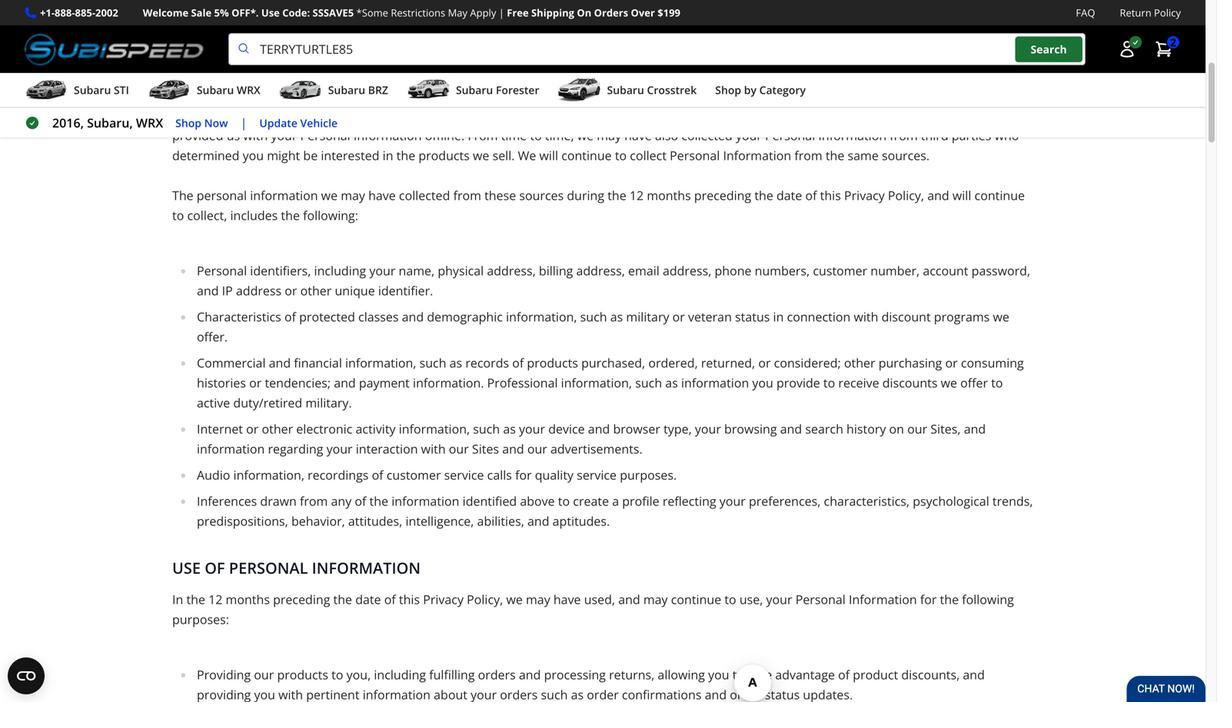 Task type: vqa. For each thing, say whether or not it's contained in the screenshot.
connection
yes



Task type: describe. For each thing, give the bounding box(es) containing it.
these
[[485, 187, 516, 204]]

time
[[501, 127, 527, 144]]

visited
[[852, 27, 889, 44]]

you left might
[[243, 147, 264, 164]]

information inside providing our products to you, including fulfilling orders and processing returns, allowing you to take advantage of product discounts, and providing you with pertinent information about your orders such as order confirmations and order status updates.
[[363, 687, 431, 703]]

records
[[466, 355, 509, 372]]

12 inside the personal information we may have collected from these sources during the 12 months preceding the date of this privacy policy, and will continue to collect, includes the following:
[[630, 187, 644, 204]]

abilities,
[[477, 513, 524, 530]]

attitudes,
[[348, 513, 402, 530]]

of inside inferences drawn from any of the information identified above to create a profile reflecting your preferences, characteristics, psychological trends, predispositions, behavior, attitudes, intelligence, abilities, and aptitudes.
[[355, 493, 366, 510]]

personal inside "personal identifiers, including your name, physical address, billing address, email address, phone numbers, customer number, account password, and ip address or other unique identifier."
[[197, 263, 247, 279]]

0 vertical spatial also
[[695, 87, 719, 104]]

you right providing
[[254, 687, 275, 703]]

might
[[267, 147, 300, 164]]

service up offline.
[[417, 107, 457, 124]]

to inside the in the 12 months preceding the date of this privacy policy, we may have used, and may continue to use, your personal information for the following purposes:
[[725, 592, 737, 608]]

events;
[[803, 107, 844, 124]]

2002
[[95, 6, 118, 20]]

to down the interacted
[[530, 127, 542, 144]]

may left used,
[[526, 592, 550, 608]]

the personal information we may have collected from these sources during the 12 months preceding the date of this privacy policy, and will continue to collect, includes the following:
[[172, 187, 1025, 224]]

personal up events; at top
[[805, 87, 856, 104]]

subaru for subaru wrx
[[197, 83, 234, 97]]

have up signed on the left top
[[554, 27, 581, 44]]

have up "shows"
[[665, 87, 692, 104]]

or right returned,
[[759, 355, 771, 372]]

subaru forester button
[[407, 76, 540, 107]]

you left 'visited'
[[827, 27, 849, 44]]

sources.
[[882, 147, 930, 164]]

signed
[[562, 47, 600, 64]]

of inside the in the 12 months preceding the date of this privacy policy, we may have used, and may continue to use, your personal information for the following purposes:
[[384, 592, 396, 608]]

updates.
[[803, 687, 853, 703]]

lists;
[[550, 67, 575, 84]]

personal identifiers, including your name, physical address, billing address, email address, phone numbers, customer number, account password, and ip address or other unique identifier.
[[197, 263, 1031, 299]]

and up the live
[[958, 47, 980, 64]]

have down the trade
[[625, 127, 652, 144]]

personal down $199
[[668, 27, 718, 44]]

information inside inferences drawn from any of the information identified above to create a profile reflecting your preferences, characteristics, psychological trends, predispositions, behavior, attitudes, intelligence, abilities, and aptitudes.
[[392, 493, 460, 510]]

via
[[913, 67, 929, 84]]

shows
[[654, 107, 690, 124]]

determined
[[172, 147, 240, 164]]

information inside the in the 12 months preceding the date of this privacy policy, we may have used, and may continue to use, your personal information for the following purposes:
[[849, 592, 917, 608]]

1 vertical spatial for
[[515, 467, 532, 484]]

of inside in the 12 months preceding the date of this privacy policy, we may have collected your personal information when you visited the sites; purchased, ordered or returned our products; registered for an online account; signed up to receive information by email about product promotions and sales; browsed the sites and selected items to include on the sites' wish lists; submitted a customer review; contacted customer service via our live chat feature; or otherwise voluntarily provided us with your personal information. we may have also collected your personal information offline when you spoke over the telephone with a customer service agent; interacted with us at trade shows and other industry events; or otherwise voluntarily provided us with your personal information offline. from time to time, we may have also collected your personal information from third parties who determined you might be interested in the products we sell. we will continue to collect personal information from the same sources.
[[384, 27, 396, 44]]

policy, for following
[[467, 592, 503, 608]]

tendencies;
[[265, 375, 331, 392]]

1 vertical spatial |
[[240, 115, 247, 131]]

your up agent; at the top of page
[[458, 87, 484, 104]]

to right up
[[621, 47, 633, 64]]

in the 12 months preceding the date of this privacy policy, we may have collected your personal information when you visited the sites; purchased, ordered or returned our products; registered for an online account; signed up to receive information by email about product promotions and sales; browsed the sites and selected items to include on the sites' wish lists; submitted a customer review; contacted customer service via our live chat feature; or otherwise voluntarily provided us with your personal information. we may have also collected your personal information offline when you spoke over the telephone with a customer service agent; interacted with us at trade shows and other industry events; or otherwise voluntarily provided us with your personal information offline. from time to time, we may have also collected your personal information from third parties who determined you might be interested in the products we sell. we will continue to collect personal information from the same sources.
[[172, 27, 1026, 164]]

3 address, from the left
[[663, 263, 712, 279]]

of inside the personal information we may have collected from these sources during the 12 months preceding the date of this privacy policy, and will continue to collect, includes the following:
[[806, 187, 817, 204]]

to down "consuming"
[[992, 375, 1003, 392]]

and inside inferences drawn from any of the information identified above to create a profile reflecting your preferences, characteristics, psychological trends, predispositions, behavior, attitudes, intelligence, abilities, and aptitudes.
[[528, 513, 550, 530]]

email inside "personal identifiers, including your name, physical address, billing address, email address, phone numbers, customer number, account password, and ip address or other unique identifier."
[[628, 263, 660, 279]]

and up calls at the left bottom of page
[[502, 441, 524, 458]]

provide
[[777, 375, 820, 392]]

privacy for following
[[423, 592, 464, 608]]

sites inside in the 12 months preceding the date of this privacy policy, we may have collected your personal information when you visited the sites; purchased, ordered or returned our products; registered for an online account; signed up to receive information by email about product promotions and sales; browsed the sites and selected items to include on the sites' wish lists; submitted a customer review; contacted customer service via our live chat feature; or otherwise voluntarily provided us with your personal information. we may have also collected your personal information offline when you spoke over the telephone with a customer service agent; interacted with us at trade shows and other industry events; or otherwise voluntarily provided us with your personal information offline. from time to time, we may have also collected your personal information from third parties who determined you might be interested in the products we sell. we will continue to collect personal information from the same sources.
[[247, 67, 274, 84]]

or up duty/retired
[[249, 375, 262, 392]]

customer down interaction
[[387, 467, 441, 484]]

with inside internet or other electronic activity information, such as your device and browser type, your browsing and search history on our sites, and information regarding your interaction with our sites and our advertisements.
[[421, 441, 446, 458]]

profile
[[622, 493, 660, 510]]

collected inside the personal information we may have collected from these sources during the 12 months preceding the date of this privacy policy, and will continue to collect, includes the following:
[[399, 187, 450, 204]]

your right 'type,'
[[695, 421, 721, 438]]

characteristics,
[[824, 493, 910, 510]]

1 order from the left
[[587, 687, 619, 703]]

customer inside "personal identifiers, including your name, physical address, billing address, email address, phone numbers, customer number, account password, and ip address or other unique identifier."
[[813, 263, 868, 279]]

may inside the personal information we may have collected from these sources during the 12 months preceding the date of this privacy policy, and will continue to collect, includes the following:
[[341, 187, 365, 204]]

on inside internet or other electronic activity information, such as your device and browser type, your browsing and search history on our sites, and information regarding your interaction with our sites and our advertisements.
[[890, 421, 904, 438]]

ip
[[222, 283, 233, 299]]

your inside the in the 12 months preceding the date of this privacy policy, we may have used, and may continue to use, your personal information for the following purposes:
[[766, 592, 793, 608]]

subaru wrx button
[[148, 76, 261, 107]]

2 button
[[1148, 34, 1181, 65]]

and right "shows"
[[693, 107, 715, 124]]

with down include
[[431, 87, 455, 104]]

financial
[[294, 355, 342, 372]]

you right the allowing
[[708, 667, 730, 684]]

characteristics of protected classes and demographic information, such as military or veteran status in connection with discount programs we offer.
[[197, 309, 1010, 345]]

will inside in the 12 months preceding the date of this privacy policy, we may have collected your personal information when you visited the sites; purchased, ordered or returned our products; registered for an online account; signed up to receive information by email about product promotions and sales; browsed the sites and selected items to include on the sites' wish lists; submitted a customer review; contacted customer service via our live chat feature; or otherwise voluntarily provided us with your personal information. we may have also collected your personal information offline when you spoke over the telephone with a customer service agent; interacted with us at trade shows and other industry events; or otherwise voluntarily provided us with your personal information offline. from time to time, we may have also collected your personal information from third parties who determined you might be interested in the products we sell. we will continue to collect personal information from the same sources.
[[540, 147, 558, 164]]

with down information.
[[561, 107, 585, 124]]

a subaru brz thumbnail image image
[[279, 79, 322, 102]]

preceding for ordered
[[273, 27, 330, 44]]

information inside the personal information we may have collected from these sources during the 12 months preceding the date of this privacy policy, and will continue to collect, includes the following:
[[250, 187, 318, 204]]

your inside inferences drawn from any of the information identified above to create a profile reflecting your preferences, characteristics, psychological trends, predispositions, behavior, attitudes, intelligence, abilities, and aptitudes.
[[720, 493, 746, 510]]

interested
[[321, 147, 380, 164]]

service left via
[[870, 67, 910, 84]]

or inside internet or other electronic activity information, such as your device and browser type, your browsing and search history on our sites, and information regarding your interaction with our sites and our advertisements.
[[246, 421, 259, 438]]

you up who
[[1004, 87, 1026, 104]]

as inside internet or other electronic activity information, such as your device and browser type, your browsing and search history on our sites, and information regarding your interaction with our sites and our advertisements.
[[503, 421, 516, 438]]

our left sites,
[[908, 421, 928, 438]]

create
[[573, 493, 609, 510]]

from inside the personal information we may have collected from these sources during the 12 months preceding the date of this privacy policy, and will continue to collect, includes the following:
[[453, 187, 481, 204]]

contacted
[[752, 67, 809, 84]]

audio information, recordings of customer service calls for quality service purposes.
[[197, 467, 677, 484]]

0 horizontal spatial otherwise
[[236, 87, 293, 104]]

code:
[[282, 6, 310, 20]]

personal down sites'
[[488, 87, 538, 104]]

collected down review;
[[722, 87, 773, 104]]

with inside characteristics of protected classes and demographic information, such as military or veteran status in connection with discount programs we offer.
[[854, 309, 879, 325]]

in inside in the 12 months preceding the date of this privacy policy, we may have collected your personal information when you visited the sites; purchased, ordered or returned our products; registered for an online account; signed up to receive information by email about product promotions and sales; browsed the sites and selected items to include on the sites' wish lists; submitted a customer review; contacted customer service via our live chat feature; or otherwise voluntarily provided us with your personal information. we may have also collected your personal information offline when you spoke over the telephone with a customer service agent; interacted with us at trade shows and other industry events; or otherwise voluntarily provided us with your personal information offline. from time to time, we may have also collected your personal information from third parties who determined you might be interested in the products we sell. we will continue to collect personal information from the same sources.
[[383, 147, 393, 164]]

regarding
[[268, 441, 323, 458]]

sti
[[114, 83, 129, 97]]

unique
[[335, 283, 375, 299]]

such inside providing our products to you, including fulfilling orders and processing returns, allowing you to take advantage of product discounts, and providing you with pertinent information about your orders such as order confirmations and order status updates.
[[541, 687, 568, 703]]

subaru sti button
[[25, 76, 129, 107]]

our up the offline
[[932, 67, 952, 84]]

search input field
[[229, 33, 1086, 65]]

return policy link
[[1120, 5, 1181, 21]]

or inside characteristics of protected classes and demographic information, such as military or veteran status in connection with discount programs we offer.
[[673, 309, 685, 325]]

characteristics
[[197, 309, 281, 325]]

browsed
[[172, 67, 222, 84]]

to down registered
[[388, 67, 400, 84]]

and inside the in the 12 months preceding the date of this privacy policy, we may have used, and may continue to use, your personal information for the following purposes:
[[619, 592, 640, 608]]

trade
[[620, 107, 650, 124]]

with up might
[[243, 127, 268, 144]]

items
[[353, 67, 385, 84]]

continue inside the personal information we may have collected from these sources during the 12 months preceding the date of this privacy policy, and will continue to collect, includes the following:
[[975, 187, 1025, 204]]

activity
[[356, 421, 396, 438]]

our up audio information, recordings of customer service calls for quality service purposes.
[[449, 441, 469, 458]]

months inside the personal information we may have collected from these sources during the 12 months preceding the date of this privacy policy, and will continue to collect, includes the following:
[[647, 187, 691, 204]]

information inside internet or other electronic activity information, such as your device and browser type, your browsing and search history on our sites, and information regarding your interaction with our sites and our advertisements.
[[197, 441, 265, 458]]

+1-888-885-2002
[[40, 6, 118, 20]]

on inside in the 12 months preceding the date of this privacy policy, we may have collected your personal information when you visited the sites; purchased, ordered or returned our products; registered for an online account; signed up to receive information by email about product promotions and sales; browsed the sites and selected items to include on the sites' wish lists; submitted a customer review; contacted customer service via our live chat feature; or otherwise voluntarily provided us with your personal information. we may have also collected your personal information offline when you spoke over the telephone with a customer service agent; interacted with us at trade shows and other industry events; or otherwise voluntarily provided us with your personal information offline. from time to time, we may have also collected your personal information from third parties who determined you might be interested in the products we sell. we will continue to collect personal information from the same sources.
[[448, 67, 463, 84]]

use
[[172, 558, 201, 579]]

+1-888-885-2002 link
[[40, 5, 118, 21]]

receive inside commercial and financial information, such as records of products purchased, ordered, returned, or considered; other purchasing or consuming histories or tendencies; and payment information. professional information, such as information you provide to receive discounts we offer to active duty/retired military.
[[839, 375, 880, 392]]

a inside inferences drawn from any of the information identified above to create a profile reflecting your preferences, characteristics, psychological trends, predispositions, behavior, attitudes, intelligence, abilities, and aptitudes.
[[612, 493, 619, 510]]

information, inside characteristics of protected classes and demographic information, such as military or veteran status in connection with discount programs we offer.
[[506, 309, 577, 325]]

1 horizontal spatial voluntarily
[[923, 107, 983, 124]]

products inside commercial and financial information, such as records of products purchased, ordered, returned, or considered; other purchasing or consuming histories or tendencies; and payment information. professional information, such as information you provide to receive discounts we offer to active duty/retired military.
[[527, 355, 578, 372]]

include
[[403, 67, 445, 84]]

to up pertinent
[[332, 667, 343, 684]]

from
[[468, 127, 498, 144]]

or up over
[[220, 87, 233, 104]]

drawn
[[260, 493, 297, 510]]

agent;
[[460, 107, 496, 124]]

have inside the in the 12 months preceding the date of this privacy policy, we may have used, and may continue to use, your personal information for the following purposes:
[[554, 592, 581, 608]]

other inside in the 12 months preceding the date of this privacy policy, we may have collected your personal information when you visited the sites; purchased, ordered or returned our products; registered for an online account; signed up to receive information by email about product promotions and sales; browsed the sites and selected items to include on the sites' wish lists; submitted a customer review; contacted customer service via our live chat feature; or otherwise voluntarily provided us with your personal information. we may have also collected your personal information offline when you spoke over the telephone with a customer service agent; interacted with us at trade shows and other industry events; or otherwise voluntarily provided us with your personal information offline. from time to time, we may have also collected your personal information from third parties who determined you might be interested in the products we sell. we will continue to collect personal information from the same sources.
[[718, 107, 749, 124]]

button image
[[1118, 40, 1137, 59]]

2 address, from the left
[[576, 263, 625, 279]]

free
[[507, 6, 529, 20]]

time,
[[545, 127, 574, 144]]

and up "tendencies;"
[[269, 355, 291, 372]]

months for ordered
[[226, 27, 270, 44]]

of inside commercial and financial information, such as records of products purchased, ordered, returned, or considered; other purchasing or consuming histories or tendencies; and payment information. professional information, such as information you provide to receive discounts we offer to active duty/retired military.
[[512, 355, 524, 372]]

we inside characteristics of protected classes and demographic information, such as military or veteran status in connection with discount programs we offer.
[[993, 309, 1010, 325]]

a subaru wrx thumbnail image image
[[148, 79, 191, 102]]

1 horizontal spatial otherwise
[[863, 107, 919, 124]]

of inside characteristics of protected classes and demographic information, such as military or veteran status in connection with discount programs we offer.
[[285, 309, 296, 325]]

phone
[[715, 263, 752, 279]]

or inside "personal identifiers, including your name, physical address, billing address, email address, phone numbers, customer number, account password, and ip address or other unique identifier."
[[285, 283, 297, 299]]

ordered
[[172, 47, 219, 64]]

policy, for or
[[467, 27, 503, 44]]

subaru brz button
[[279, 76, 388, 107]]

use
[[261, 6, 280, 20]]

your down industry
[[736, 127, 762, 144]]

from up sources.
[[890, 127, 918, 144]]

0 horizontal spatial a
[[350, 107, 356, 124]]

as up information.
[[450, 355, 462, 372]]

providing our products to you, including fulfilling orders and processing returns, allowing you to take advantage of product discounts, and providing you with pertinent information about your orders such as order confirmations and order status updates.
[[197, 667, 985, 703]]

allowing
[[658, 667, 705, 684]]

0 horizontal spatial us
[[227, 127, 240, 144]]

0 vertical spatial when
[[793, 27, 824, 44]]

by inside in the 12 months preceding the date of this privacy policy, we may have collected your personal information when you visited the sites; purchased, ordered or returned our products; registered for an online account; signed up to receive information by email about product promotions and sales; browsed the sites and selected items to include on the sites' wish lists; submitted a customer review; contacted customer service via our live chat feature; or otherwise voluntarily provided us with your personal information. we may have also collected your personal information offline when you spoke over the telephone with a customer service agent; interacted with us at trade shows and other industry events; or otherwise voluntarily provided us with your personal information offline. from time to time, we may have also collected your personal information from third parties who determined you might be interested in the products we sell. we will continue to collect personal information from the same sources.
[[751, 47, 765, 64]]

have inside the personal information we may have collected from these sources during the 12 months preceding the date of this privacy policy, and will continue to collect, includes the following:
[[368, 187, 396, 204]]

1 horizontal spatial us
[[414, 87, 427, 104]]

your down "contacted"
[[776, 87, 802, 104]]

and left search
[[780, 421, 802, 438]]

purchased, inside in the 12 months preceding the date of this privacy policy, we may have collected your personal information when you visited the sites; purchased, ordered or returned our products; registered for an online account; signed up to receive information by email about product promotions and sales; browsed the sites and selected items to include on the sites' wish lists; submitted a customer review; contacted customer service via our live chat feature; or otherwise voluntarily provided us with your personal information. we may have also collected your personal information offline when you spoke over the telephone with a customer service agent; interacted with us at trade shows and other industry events; or otherwise voluntarily provided us with your personal information offline. from time to time, we may have also collected your personal information from third parties who determined you might be interested in the products we sell. we will continue to collect personal information from the same sources.
[[948, 27, 1011, 44]]

0 vertical spatial a
[[640, 67, 647, 84]]

to inside inferences drawn from any of the information identified above to create a profile reflecting your preferences, characteristics, psychological trends, predispositions, behavior, attitudes, intelligence, abilities, and aptitudes.
[[558, 493, 570, 510]]

we inside the personal information we may have collected from these sources during the 12 months preceding the date of this privacy policy, and will continue to collect, includes the following:
[[321, 187, 338, 204]]

a subaru sti thumbnail image image
[[25, 79, 68, 102]]

billing
[[539, 263, 573, 279]]

service left calls at the left bottom of page
[[444, 467, 484, 484]]

your up might
[[271, 127, 297, 144]]

processing
[[544, 667, 606, 684]]

to left take
[[733, 667, 745, 684]]

your left device
[[519, 421, 545, 438]]

personal down "shows"
[[670, 147, 720, 164]]

for inside the in the 12 months preceding the date of this privacy policy, we may have used, and may continue to use, your personal information for the following purposes:
[[921, 592, 937, 608]]

pertinent
[[306, 687, 360, 703]]

and right sites,
[[964, 421, 986, 438]]

subaru crosstrek
[[607, 83, 697, 97]]

1 vertical spatial us
[[589, 107, 602, 124]]

from down events; at top
[[795, 147, 823, 164]]

open widget image
[[8, 658, 45, 695]]

identified
[[463, 493, 517, 510]]

and right discounts,
[[963, 667, 985, 684]]

our up the selected
[[292, 47, 312, 64]]

physical
[[438, 263, 484, 279]]

personal down industry
[[765, 127, 815, 144]]

providing
[[197, 687, 251, 703]]

885-
[[75, 6, 95, 20]]

1 horizontal spatial provided
[[360, 87, 411, 104]]

personal up be
[[300, 127, 350, 144]]

and inside the personal information we may have collected from these sources during the 12 months preceding the date of this privacy policy, and will continue to collect, includes the following:
[[928, 187, 950, 204]]

continue inside in the 12 months preceding the date of this privacy policy, we may have collected your personal information when you visited the sites; purchased, ordered or returned our products; registered for an online account; signed up to receive information by email about product promotions and sales; browsed the sites and selected items to include on the sites' wish lists; submitted a customer review; contacted customer service via our live chat feature; or otherwise voluntarily provided us with your personal information. we may have also collected your personal information offline when you spoke over the telephone with a customer service agent; interacted with us at trade shows and other industry events; or otherwise voluntarily provided us with your personal information offline. from time to time, we may have also collected your personal information from third parties who determined you might be interested in the products we sell. we will continue to collect personal information from the same sources.
[[562, 147, 612, 164]]

wish
[[521, 67, 547, 84]]

in for in the 12 months preceding the date of this privacy policy, we may have collected your personal information when you visited the sites; purchased, ordered or returned our products; registered for an online account; signed up to receive information by email about product promotions and sales; browsed the sites and selected items to include on the sites' wish lists; submitted a customer review; contacted customer service via our live chat feature; or otherwise voluntarily provided us with your personal information. we may have also collected your personal information offline when you spoke over the telephone with a customer service agent; interacted with us at trade shows and other industry events; or otherwise voluntarily provided us with your personal information offline. from time to time, we may have also collected your personal information from third parties who determined you might be interested in the products we sell. we will continue to collect personal information from the same sources.
[[172, 27, 183, 44]]

status inside providing our products to you, including fulfilling orders and processing returns, allowing you to take advantage of product discounts, and providing you with pertinent information about your orders such as order confirmations and order status updates.
[[765, 687, 800, 703]]

parties
[[952, 127, 992, 144]]

about inside in the 12 months preceding the date of this privacy policy, we may have collected your personal information when you visited the sites; purchased, ordered or returned our products; registered for an online account; signed up to receive information by email about product promotions and sales; browsed the sites and selected items to include on the sites' wish lists; submitted a customer review; contacted customer service via our live chat feature; or otherwise voluntarily provided us with your personal information. we may have also collected your personal information offline when you spoke over the telephone with a customer service agent; interacted with us at trade shows and other industry events; or otherwise voluntarily provided us with your personal information offline. from time to time, we may have also collected your personal information from third parties who determined you might be interested in the products we sell. we will continue to collect personal information from the same sources.
[[803, 47, 836, 64]]

update vehicle
[[259, 116, 338, 130]]

purposes:
[[172, 612, 229, 628]]

888-
[[55, 6, 75, 20]]

to down considered;
[[824, 375, 835, 392]]

collected down "shows"
[[682, 127, 733, 144]]

behavior,
[[291, 513, 345, 530]]

5%
[[214, 6, 229, 20]]

with down the subaru brz dropdown button
[[322, 107, 346, 124]]

information inside commercial and financial information, such as records of products purchased, ordered, returned, or considered; other purchasing or consuming histories or tendencies; and payment information. professional information, such as information you provide to receive discounts we offer to active duty/retired military.
[[681, 375, 749, 392]]

2
[[1171, 35, 1177, 50]]

months for the
[[226, 592, 270, 608]]

service down advertisements.
[[577, 467, 617, 484]]

veteran
[[688, 309, 732, 325]]

1 address, from the left
[[487, 263, 536, 279]]

privacy for or
[[423, 27, 464, 44]]

0 vertical spatial |
[[499, 6, 504, 20]]

1 vertical spatial also
[[655, 127, 679, 144]]

information inside in the 12 months preceding the date of this privacy policy, we may have collected your personal information when you visited the sites; purchased, ordered or returned our products; registered for an online account; signed up to receive information by email about product promotions and sales; browsed the sites and selected items to include on the sites' wish lists; submitted a customer review; contacted customer service via our live chat feature; or otherwise voluntarily provided us with your personal information. we may have also collected your personal information offline when you spoke over the telephone with a customer service agent; interacted with us at trade shows and other industry events; or otherwise voluntarily provided us with your personal information offline. from time to time, we may have also collected your personal information from third parties who determined you might be interested in the products we sell. we will continue to collect personal information from the same sources.
[[680, 47, 748, 64]]

to inside the personal information we may have collected from these sources during the 12 months preceding the date of this privacy policy, and will continue to collect, includes the following:
[[172, 207, 184, 224]]

may up account;
[[526, 27, 550, 44]]

products inside in the 12 months preceding the date of this privacy policy, we may have collected your personal information when you visited the sites; purchased, ordered or returned our products; registered for an online account; signed up to receive information by email about product promotions and sales; browsed the sites and selected items to include on the sites' wish lists; submitted a customer review; contacted customer service via our live chat feature; or otherwise voluntarily provided us with your personal information. we may have also collected your personal information offline when you spoke over the telephone with a customer service agent; interacted with us at trade shows and other industry events; or otherwise voluntarily provided us with your personal information offline. from time to time, we may have also collected your personal information from third parties who determined you might be interested in the products we sell. we will continue to collect personal information from the same sources.
[[419, 147, 470, 164]]

such down the ordered, at the right of the page
[[635, 375, 662, 392]]

of inside providing our products to you, including fulfilling orders and processing returns, allowing you to take advantage of product discounts, and providing you with pertinent information about your orders such as order confirmations and order status updates.
[[838, 667, 850, 684]]

we inside the in the 12 months preceding the date of this privacy policy, we may have used, and may continue to use, your personal information for the following purposes:
[[506, 592, 523, 608]]

customer up events; at top
[[812, 67, 867, 84]]

2 order from the left
[[730, 687, 762, 703]]

personal
[[197, 187, 247, 204]]

policy, inside the personal information we may have collected from these sources during the 12 months preceding the date of this privacy policy, and will continue to collect, includes the following:
[[888, 187, 925, 204]]

and up advertisements.
[[588, 421, 610, 438]]

our up quality
[[528, 441, 547, 458]]

welcome
[[143, 6, 189, 20]]

and inside "personal identifiers, including your name, physical address, billing address, email address, phone numbers, customer number, account password, and ip address or other unique identifier."
[[197, 283, 219, 299]]

this inside the personal information we may have collected from these sources during the 12 months preceding the date of this privacy policy, and will continue to collect, includes the following:
[[820, 187, 841, 204]]

shop for shop now
[[175, 116, 202, 130]]

programs
[[934, 309, 990, 325]]

2016, subaru, wrx
[[52, 115, 163, 131]]

as down the ordered, at the right of the page
[[666, 375, 678, 392]]



Task type: locate. For each thing, give the bounding box(es) containing it.
reflecting
[[663, 493, 717, 510]]

discounts,
[[902, 667, 960, 684]]

we right sell.
[[518, 147, 536, 164]]

for left an
[[434, 47, 450, 64]]

0 vertical spatial email
[[768, 47, 800, 64]]

other inside "personal identifiers, including your name, physical address, billing address, email address, phone numbers, customer number, account password, and ip address or other unique identifier."
[[300, 283, 332, 299]]

0 vertical spatial preceding
[[273, 27, 330, 44]]

1 horizontal spatial in
[[773, 309, 784, 325]]

products up pertinent
[[277, 667, 328, 684]]

|
[[499, 6, 504, 20], [240, 115, 247, 131]]

and left the processing at left
[[519, 667, 541, 684]]

information, up payment
[[345, 355, 416, 372]]

0 horizontal spatial provided
[[172, 127, 223, 144]]

shop left "contacted"
[[715, 83, 742, 97]]

4 subaru from the left
[[456, 83, 493, 97]]

to down the the
[[172, 207, 184, 224]]

months inside in the 12 months preceding the date of this privacy policy, we may have collected your personal information when you visited the sites; purchased, ordered or returned our products; registered for an online account; signed up to receive information by email about product promotions and sales; browsed the sites and selected items to include on the sites' wish lists; submitted a customer review; contacted customer service via our live chat feature; or otherwise voluntarily provided us with your personal information. we may have also collected your personal information offline when you spoke over the telephone with a customer service agent; interacted with us at trade shows and other industry events; or otherwise voluntarily provided us with your personal information offline. from time to time, we may have also collected your personal information from third parties who determined you might be interested in the products we sell. we will continue to collect personal information from the same sources.
[[226, 27, 270, 44]]

products;
[[315, 47, 369, 64]]

0 horizontal spatial when
[[793, 27, 824, 44]]

our
[[292, 47, 312, 64], [932, 67, 952, 84], [908, 421, 928, 438], [449, 441, 469, 458], [528, 441, 547, 458], [254, 667, 274, 684]]

personal inside the in the 12 months preceding the date of this privacy policy, we may have used, and may continue to use, your personal information for the following purposes:
[[796, 592, 846, 608]]

interacted
[[499, 107, 558, 124]]

0 vertical spatial receive
[[636, 47, 677, 64]]

our inside providing our products to you, including fulfilling orders and processing returns, allowing you to take advantage of product discounts, and providing you with pertinent information about your orders such as order confirmations and order status updates.
[[254, 667, 274, 684]]

1 vertical spatial continue
[[975, 187, 1025, 204]]

2 vertical spatial for
[[921, 592, 937, 608]]

shop now
[[175, 116, 228, 130]]

your inside "personal identifiers, including your name, physical address, billing address, email address, phone numbers, customer number, account password, and ip address or other unique identifier."
[[369, 263, 396, 279]]

1 vertical spatial wrx
[[136, 115, 163, 131]]

customer down the search input field
[[650, 67, 705, 84]]

information, up drawn
[[233, 467, 305, 484]]

wrx down returned
[[237, 83, 261, 97]]

0 vertical spatial by
[[751, 47, 765, 64]]

preceding inside the in the 12 months preceding the date of this privacy policy, we may have used, and may continue to use, your personal information for the following purposes:
[[273, 592, 330, 608]]

search
[[1031, 42, 1067, 56]]

with inside providing our products to you, including fulfilling orders and processing returns, allowing you to take advantage of product discounts, and providing you with pertinent information about your orders such as order confirmations and order status updates.
[[278, 687, 303, 703]]

information down 'you,'
[[363, 687, 431, 703]]

1 horizontal spatial order
[[730, 687, 762, 703]]

sites down returned
[[247, 67, 274, 84]]

sale
[[191, 6, 212, 20]]

subaru inside dropdown button
[[607, 83, 644, 97]]

and down returned
[[278, 67, 299, 84]]

date for the
[[355, 592, 381, 608]]

3 subaru from the left
[[328, 83, 365, 97]]

date inside in the 12 months preceding the date of this privacy policy, we may have collected your personal information when you visited the sites; purchased, ordered or returned our products; registered for an online account; signed up to receive information by email about product promotions and sales; browsed the sites and selected items to include on the sites' wish lists; submitted a customer review; contacted customer service via our live chat feature; or otherwise voluntarily provided us with your personal information. we may have also collected your personal information offline when you spoke over the telephone with a customer service agent; interacted with us at trade shows and other industry events; or otherwise voluntarily provided us with your personal information offline. from time to time, we may have also collected your personal information from third parties who determined you might be interested in the products we sell. we will continue to collect personal information from the same sources.
[[355, 27, 381, 44]]

subaru up over
[[197, 83, 234, 97]]

1 vertical spatial product
[[853, 667, 899, 684]]

preceding inside in the 12 months preceding the date of this privacy policy, we may have collected your personal information when you visited the sites; purchased, ordered or returned our products; registered for an online account; signed up to receive information by email about product promotions and sales; browsed the sites and selected items to include on the sites' wish lists; submitted a customer review; contacted customer service via our live chat feature; or otherwise voluntarily provided us with your personal information. we may have also collected your personal information offline when you spoke over the telephone with a customer service agent; interacted with us at trade shows and other industry events; or otherwise voluntarily provided us with your personal information offline. from time to time, we may have also collected your personal information from third parties who determined you might be interested in the products we sell. we will continue to collect personal information from the same sources.
[[273, 27, 330, 44]]

1 horizontal spatial address,
[[576, 263, 625, 279]]

shipping
[[531, 6, 575, 20]]

2 horizontal spatial a
[[640, 67, 647, 84]]

your right reflecting
[[720, 493, 746, 510]]

over
[[210, 107, 235, 124]]

a subaru crosstrek thumbnail image image
[[558, 79, 601, 102]]

subispeed logo image
[[25, 33, 204, 65]]

1 vertical spatial shop
[[175, 116, 202, 130]]

us down over
[[227, 127, 240, 144]]

your down "over"
[[639, 27, 665, 44]]

shop now link
[[175, 114, 228, 132]]

faq link
[[1076, 5, 1096, 21]]

over
[[631, 6, 655, 20]]

otherwise up sources.
[[863, 107, 919, 124]]

in inside characteristics of protected classes and demographic information, such as military or veteran status in connection with discount programs we offer.
[[773, 309, 784, 325]]

vehicle
[[300, 116, 338, 130]]

type,
[[664, 421, 692, 438]]

or down the identifiers,
[[285, 283, 297, 299]]

1 horizontal spatial |
[[499, 6, 504, 20]]

such inside characteristics of protected classes and demographic information, such as military or veteran status in connection with discount programs we offer.
[[580, 309, 607, 325]]

in inside in the 12 months preceding the date of this privacy policy, we may have collected your personal information when you visited the sites; purchased, ordered or returned our products; registered for an online account; signed up to receive information by email about product promotions and sales; browsed the sites and selected items to include on the sites' wish lists; submitted a customer review; contacted customer service via our live chat feature; or otherwise voluntarily provided us with your personal information. we may have also collected your personal information offline when you spoke over the telephone with a customer service agent; interacted with us at trade shows and other industry events; or otherwise voluntarily provided us with your personal information offline. from time to time, we may have also collected your personal information from third parties who determined you might be interested in the products we sell. we will continue to collect personal information from the same sources.
[[172, 27, 183, 44]]

you left provide
[[753, 375, 774, 392]]

2 subaru from the left
[[197, 83, 234, 97]]

forester
[[496, 83, 540, 97]]

in down welcome
[[172, 27, 183, 44]]

at
[[605, 107, 616, 124]]

product inside in the 12 months preceding the date of this privacy policy, we may have collected your personal information when you visited the sites; purchased, ordered or returned our products; registered for an online account; signed up to receive information by email about product promotions and sales; browsed the sites and selected items to include on the sites' wish lists; submitted a customer review; contacted customer service via our live chat feature; or otherwise voluntarily provided us with your personal information. we may have also collected your personal information offline when you spoke over the telephone with a customer service agent; interacted with us at trade shows and other industry events; or otherwise voluntarily provided us with your personal information offline. from time to time, we may have also collected your personal information from third parties who determined you might be interested in the products we sell. we will continue to collect personal information from the same sources.
[[840, 47, 885, 64]]

1 horizontal spatial shop
[[715, 83, 742, 97]]

1 horizontal spatial will
[[953, 187, 972, 204]]

this for or
[[399, 27, 420, 44]]

to up aptitudes.
[[558, 493, 570, 510]]

2 horizontal spatial products
[[527, 355, 578, 372]]

0 vertical spatial continue
[[562, 147, 612, 164]]

feature;
[[172, 87, 217, 104]]

information up intelligence,
[[392, 493, 460, 510]]

0 horizontal spatial on
[[448, 67, 463, 84]]

0 vertical spatial policy,
[[467, 27, 503, 44]]

shop for shop by category
[[715, 83, 742, 97]]

your down electronic
[[327, 441, 353, 458]]

provided down items
[[360, 87, 411, 104]]

2 vertical spatial months
[[226, 592, 270, 608]]

for left following
[[921, 592, 937, 608]]

and down identifier.
[[402, 309, 424, 325]]

1 horizontal spatial when
[[970, 87, 1001, 104]]

address, left phone in the right top of the page
[[663, 263, 712, 279]]

status down take
[[765, 687, 800, 703]]

other up regarding
[[262, 421, 293, 438]]

also down review;
[[695, 87, 719, 104]]

0 vertical spatial we
[[616, 87, 634, 104]]

0 horizontal spatial shop
[[175, 116, 202, 130]]

0 horizontal spatial purchased,
[[582, 355, 645, 372]]

preceding inside the personal information we may have collected from these sources during the 12 months preceding the date of this privacy policy, and will continue to collect, includes the following:
[[694, 187, 752, 204]]

privacy up fulfilling
[[423, 592, 464, 608]]

restrictions
[[391, 6, 446, 20]]

continue left use,
[[671, 592, 722, 608]]

1 vertical spatial when
[[970, 87, 1001, 104]]

0 vertical spatial otherwise
[[236, 87, 293, 104]]

1 horizontal spatial wrx
[[237, 83, 261, 97]]

will down "time," on the left top of the page
[[540, 147, 558, 164]]

0 horizontal spatial address,
[[487, 263, 536, 279]]

information
[[312, 558, 421, 579]]

0 horizontal spatial will
[[540, 147, 558, 164]]

0 vertical spatial wrx
[[237, 83, 261, 97]]

search
[[806, 421, 844, 438]]

or left "consuming"
[[946, 355, 958, 372]]

2 vertical spatial continue
[[671, 592, 722, 608]]

about
[[803, 47, 836, 64], [434, 687, 468, 703]]

0 horizontal spatial voluntarily
[[296, 87, 356, 104]]

policy, inside in the 12 months preceding the date of this privacy policy, we may have collected your personal information when you visited the sites; purchased, ordered or returned our products; registered for an online account; signed up to receive information by email about product promotions and sales; browsed the sites and selected items to include on the sites' wish lists; submitted a customer review; contacted customer service via our live chat feature; or otherwise voluntarily provided us with your personal information. we may have also collected your personal information offline when you spoke over the telephone with a customer service agent; interacted with us at trade shows and other industry events; or otherwise voluntarily provided us with your personal information offline. from time to time, we may have also collected your personal information from third parties who determined you might be interested in the products we sell. we will continue to collect personal information from the same sources.
[[467, 27, 503, 44]]

preceding for the
[[273, 592, 330, 608]]

sales;
[[984, 47, 1015, 64]]

from inside inferences drawn from any of the information identified above to create a profile reflecting your preferences, characteristics, psychological trends, predispositions, behavior, attitudes, intelligence, abilities, and aptitudes.
[[300, 493, 328, 510]]

1 horizontal spatial email
[[768, 47, 800, 64]]

purposes.
[[620, 467, 677, 484]]

as inside characteristics of protected classes and demographic information, such as military or veteran status in connection with discount programs we offer.
[[611, 309, 623, 325]]

privacy inside the in the 12 months preceding the date of this privacy policy, we may have used, and may continue to use, your personal information for the following purposes:
[[423, 592, 464, 608]]

including inside providing our products to you, including fulfilling orders and processing returns, allowing you to take advantage of product discounts, and providing you with pertinent information about your orders such as order confirmations and order status updates.
[[374, 667, 426, 684]]

receive up history
[[839, 375, 880, 392]]

privacy inside the personal information we may have collected from these sources during the 12 months preceding the date of this privacy policy, and will continue to collect, includes the following:
[[845, 187, 885, 204]]

0 horizontal spatial in
[[383, 147, 393, 164]]

5 subaru from the left
[[607, 83, 644, 97]]

a right create
[[612, 493, 619, 510]]

continue down "time," on the left top of the page
[[562, 147, 612, 164]]

this
[[399, 27, 420, 44], [820, 187, 841, 204], [399, 592, 420, 608]]

2 vertical spatial products
[[277, 667, 328, 684]]

1 vertical spatial sites
[[472, 441, 499, 458]]

orders
[[594, 6, 629, 20]]

0 vertical spatial status
[[735, 309, 770, 325]]

1 vertical spatial otherwise
[[863, 107, 919, 124]]

12 inside in the 12 months preceding the date of this privacy policy, we may have collected your personal information when you visited the sites; purchased, ordered or returned our products; registered for an online account; signed up to receive information by email about product promotions and sales; browsed the sites and selected items to include on the sites' wish lists; submitted a customer review; contacted customer service via our live chat feature; or otherwise voluntarily provided us with your personal information. we may have also collected your personal information offline when you spoke over the telephone with a customer service agent; interacted with us at trade shows and other industry events; or otherwise voluntarily provided us with your personal information offline. from time to time, we may have also collected your personal information from third parties who determined you might be interested in the products we sell. we will continue to collect personal information from the same sources.
[[209, 27, 223, 44]]

calls
[[487, 467, 512, 484]]

live
[[955, 67, 975, 84]]

including inside "personal identifiers, including your name, physical address, billing address, email address, phone numbers, customer number, account password, and ip address or other unique identifier."
[[314, 263, 366, 279]]

receive inside in the 12 months preceding the date of this privacy policy, we may have collected your personal information when you visited the sites; purchased, ordered or returned our products; registered for an online account; signed up to receive information by email about product promotions and sales; browsed the sites and selected items to include on the sites' wish lists; submitted a customer review; contacted customer service via our live chat feature; or otherwise voluntarily provided us with your personal information. we may have also collected your personal information offline when you spoke over the telephone with a customer service agent; interacted with us at trade shows and other industry events; or otherwise voluntarily provided us with your personal information offline. from time to time, we may have also collected your personal information from third parties who determined you might be interested in the products we sell. we will continue to collect personal information from the same sources.
[[636, 47, 677, 64]]

about inside providing our products to you, including fulfilling orders and processing returns, allowing you to take advantage of product discounts, and providing you with pertinent information about your orders such as order confirmations and order status updates.
[[434, 687, 468, 703]]

a subaru forester thumbnail image image
[[407, 79, 450, 102]]

purchased, inside commercial and financial information, such as records of products purchased, ordered, returned, or considered; other purchasing or consuming histories or tendencies; and payment information. professional information, such as information you provide to receive discounts we offer to active duty/retired military.
[[582, 355, 645, 372]]

may
[[448, 6, 468, 20]]

inferences drawn from any of the information identified above to create a profile reflecting your preferences, characteristics, psychological trends, predispositions, behavior, attitudes, intelligence, abilities, and aptitudes.
[[197, 493, 1033, 530]]

will down parties
[[953, 187, 972, 204]]

in right "interested"
[[383, 147, 393, 164]]

customer
[[650, 67, 705, 84], [812, 67, 867, 84], [360, 107, 414, 124], [813, 263, 868, 279], [387, 467, 441, 484]]

this for following
[[399, 592, 420, 608]]

0 vertical spatial shop
[[715, 83, 742, 97]]

when down chat
[[970, 87, 1001, 104]]

internet or other electronic activity information, such as your device and browser type, your browsing and search history on our sites, and information regarding your interaction with our sites and our advertisements.
[[197, 421, 986, 458]]

or right events; at top
[[847, 107, 860, 124]]

may up the trade
[[637, 87, 662, 104]]

date
[[355, 27, 381, 44], [777, 187, 802, 204], [355, 592, 381, 608]]

electronic
[[296, 421, 353, 438]]

1 vertical spatial by
[[744, 83, 757, 97]]

information down "internet"
[[197, 441, 265, 458]]

12 for the
[[209, 592, 223, 608]]

apply
[[470, 6, 496, 20]]

0 vertical spatial provided
[[360, 87, 411, 104]]

subaru crosstrek button
[[558, 76, 697, 107]]

classes
[[358, 309, 399, 325]]

other inside commercial and financial information, such as records of products purchased, ordered, returned, or considered; other purchasing or consuming histories or tendencies; and payment information. professional information, such as information you provide to receive discounts we offer to active duty/retired military.
[[844, 355, 876, 372]]

active
[[197, 395, 230, 412]]

by
[[751, 47, 765, 64], [744, 83, 757, 97]]

advertisements.
[[551, 441, 643, 458]]

1 vertical spatial provided
[[172, 127, 223, 144]]

email up "contacted"
[[768, 47, 800, 64]]

internet
[[197, 421, 243, 438]]

your inside providing our products to you, including fulfilling orders and processing returns, allowing you to take advantage of product discounts, and providing you with pertinent information about your orders such as order confirmations and order status updates.
[[471, 687, 497, 703]]

date for ordered
[[355, 27, 381, 44]]

12 up the purposes:
[[209, 592, 223, 608]]

0 horizontal spatial about
[[434, 687, 468, 703]]

and inside characteristics of protected classes and demographic information, such as military or veteran status in connection with discount programs we offer.
[[402, 309, 424, 325]]

product left discounts,
[[853, 667, 899, 684]]

in for in the 12 months preceding the date of this privacy policy, we may have used, and may continue to use, your personal information for the following purposes:
[[172, 592, 183, 608]]

such up information.
[[420, 355, 446, 372]]

2 vertical spatial a
[[612, 493, 619, 510]]

voluntarily down the selected
[[296, 87, 356, 104]]

1 horizontal spatial sites
[[472, 441, 499, 458]]

other inside internet or other electronic activity information, such as your device and browser type, your browsing and search history on our sites, and information regarding your interaction with our sites and our advertisements.
[[262, 421, 293, 438]]

to left collect in the top right of the page
[[615, 147, 627, 164]]

0 horizontal spatial we
[[518, 147, 536, 164]]

2 vertical spatial date
[[355, 592, 381, 608]]

1 vertical spatial including
[[374, 667, 426, 684]]

to left use,
[[725, 592, 737, 608]]

this inside in the 12 months preceding the date of this privacy policy, we may have collected your personal information when you visited the sites; purchased, ordered or returned our products; registered for an online account; signed up to receive information by email about product promotions and sales; browsed the sites and selected items to include on the sites' wish lists; submitted a customer review; contacted customer service via our live chat feature; or otherwise voluntarily provided us with your personal information. we may have also collected your personal information offline when you spoke over the telephone with a customer service agent; interacted with us at trade shows and other industry events; or otherwise voluntarily provided us with your personal information offline. from time to time, we may have also collected your personal information from third parties who determined you might be interested in the products we sell. we will continue to collect personal information from the same sources.
[[399, 27, 420, 44]]

subaru for subaru forester
[[456, 83, 493, 97]]

up
[[603, 47, 618, 64]]

a
[[640, 67, 647, 84], [350, 107, 356, 124], [612, 493, 619, 510]]

2 vertical spatial us
[[227, 127, 240, 144]]

considered;
[[774, 355, 841, 372]]

wrx inside dropdown button
[[237, 83, 261, 97]]

or right ordered
[[222, 47, 234, 64]]

collected up up
[[584, 27, 635, 44]]

subaru for subaru brz
[[328, 83, 365, 97]]

customer down brz
[[360, 107, 414, 124]]

date down *some
[[355, 27, 381, 44]]

chat
[[978, 67, 1002, 84]]

connection
[[787, 309, 851, 325]]

0 horizontal spatial receive
[[636, 47, 677, 64]]

a down the search input field
[[640, 67, 647, 84]]

during
[[567, 187, 605, 204]]

1 horizontal spatial for
[[515, 467, 532, 484]]

privacy up an
[[423, 27, 464, 44]]

products up professional
[[527, 355, 578, 372]]

continue inside the in the 12 months preceding the date of this privacy policy, we may have used, and may continue to use, your personal information for the following purposes:
[[671, 592, 722, 608]]

0 horizontal spatial |
[[240, 115, 247, 131]]

0 vertical spatial product
[[840, 47, 885, 64]]

0 vertical spatial this
[[399, 27, 420, 44]]

0 horizontal spatial email
[[628, 263, 660, 279]]

shop inside dropdown button
[[715, 83, 742, 97]]

months
[[226, 27, 270, 44], [647, 187, 691, 204], [226, 592, 270, 608]]

as inside providing our products to you, including fulfilling orders and processing returns, allowing you to take advantage of product discounts, and providing you with pertinent information about your orders such as order confirmations and order status updates.
[[571, 687, 584, 703]]

we inside commercial and financial information, such as records of products purchased, ordered, returned, or considered; other purchasing or consuming histories or tendencies; and payment information. professional information, such as information you provide to receive discounts we offer to active duty/retired military.
[[941, 375, 958, 392]]

1 vertical spatial a
[[350, 107, 356, 124]]

1 horizontal spatial products
[[419, 147, 470, 164]]

0 horizontal spatial continue
[[562, 147, 612, 164]]

trends,
[[993, 493, 1033, 510]]

we up the trade
[[616, 87, 634, 104]]

by left "category"
[[744, 83, 757, 97]]

such inside internet or other electronic activity information, such as your device and browser type, your browsing and search history on our sites, and information regarding your interaction with our sites and our advertisements.
[[473, 421, 500, 438]]

may down at
[[597, 127, 621, 144]]

months inside the in the 12 months preceding the date of this privacy policy, we may have used, and may continue to use, your personal information for the following purposes:
[[226, 592, 270, 608]]

2 horizontal spatial continue
[[975, 187, 1025, 204]]

1 vertical spatial we
[[518, 147, 536, 164]]

sites up calls at the left bottom of page
[[472, 441, 499, 458]]

1 horizontal spatial about
[[803, 47, 836, 64]]

subaru up the trade
[[607, 83, 644, 97]]

payment
[[359, 375, 410, 392]]

$199
[[658, 6, 681, 20]]

subaru for subaru sti
[[74, 83, 111, 97]]

in inside the in the 12 months preceding the date of this privacy policy, we may have used, and may continue to use, your personal information for the following purposes:
[[172, 592, 183, 608]]

of
[[205, 558, 225, 579]]

and up military.
[[334, 375, 356, 392]]

on right history
[[890, 421, 904, 438]]

subaru forester
[[456, 83, 540, 97]]

status
[[735, 309, 770, 325], [765, 687, 800, 703]]

inferences
[[197, 493, 257, 510]]

email inside in the 12 months preceding the date of this privacy policy, we may have collected your personal information when you visited the sites; purchased, ordered or returned our products; registered for an online account; signed up to receive information by email about product promotions and sales; browsed the sites and selected items to include on the sites' wish lists; submitted a customer review; contacted customer service via our live chat feature; or otherwise voluntarily provided us with your personal information. we may have also collected your personal information offline when you spoke over the telephone with a customer service agent; interacted with us at trade shows and other industry events; or otherwise voluntarily provided us with your personal information offline. from time to time, we may have also collected your personal information from third parties who determined you might be interested in the products we sell. we will continue to collect personal information from the same sources.
[[768, 47, 800, 64]]

1 horizontal spatial on
[[890, 421, 904, 438]]

information.
[[413, 375, 484, 392]]

| left free
[[499, 6, 504, 20]]

2 vertical spatial 12
[[209, 592, 223, 608]]

0 horizontal spatial products
[[277, 667, 328, 684]]

months down off*.
[[226, 27, 270, 44]]

when
[[793, 27, 824, 44], [970, 87, 1001, 104]]

this inside the in the 12 months preceding the date of this privacy policy, we may have used, and may continue to use, your personal information for the following purposes:
[[399, 592, 420, 608]]

you inside commercial and financial information, such as records of products purchased, ordered, returned, or considered; other purchasing or consuming histories or tendencies; and payment information. professional information, such as information you provide to receive discounts we offer to active duty/retired military.
[[753, 375, 774, 392]]

date inside the personal information we may have collected from these sources during the 12 months preceding the date of this privacy policy, and will continue to collect, includes the following:
[[777, 187, 802, 204]]

sites'
[[488, 67, 517, 84]]

0 horizontal spatial for
[[434, 47, 450, 64]]

about down fulfilling
[[434, 687, 468, 703]]

numbers,
[[755, 263, 810, 279]]

use of personal information
[[172, 558, 421, 579]]

collected down offline.
[[399, 187, 450, 204]]

provided
[[360, 87, 411, 104], [172, 127, 223, 144]]

such down "personal identifiers, including your name, physical address, billing address, email address, phone numbers, customer number, account password, and ip address or other unique identifier."
[[580, 309, 607, 325]]

off*.
[[232, 6, 259, 20]]

sites,
[[931, 421, 961, 438]]

any
[[331, 493, 352, 510]]

1 in from the top
[[172, 27, 183, 44]]

by inside dropdown button
[[744, 83, 757, 97]]

policy,
[[467, 27, 503, 44], [888, 187, 925, 204], [467, 592, 503, 608]]

sell.
[[493, 147, 515, 164]]

1 vertical spatial 12
[[630, 187, 644, 204]]

information, inside internet or other electronic activity information, such as your device and browser type, your browsing and search history on our sites, and information regarding your interaction with our sites and our advertisements.
[[399, 421, 470, 438]]

returns,
[[609, 667, 655, 684]]

12 for ordered
[[209, 27, 223, 44]]

0 horizontal spatial order
[[587, 687, 619, 703]]

email up military
[[628, 263, 660, 279]]

search button
[[1016, 36, 1083, 62]]

product inside providing our products to you, including fulfilling orders and processing returns, allowing you to take advantage of product discounts, and providing you with pertinent information about your orders such as order confirmations and order status updates.
[[853, 667, 899, 684]]

2 in from the top
[[172, 592, 183, 608]]

0 vertical spatial voluntarily
[[296, 87, 356, 104]]

1 vertical spatial privacy
[[845, 187, 885, 204]]

browser
[[613, 421, 661, 438]]

same
[[848, 147, 879, 164]]

status right veteran
[[735, 309, 770, 325]]

other up protected
[[300, 283, 332, 299]]

including up unique on the left top
[[314, 263, 366, 279]]

sites inside internet or other electronic activity information, such as your device and browser type, your browsing and search history on our sites, and information regarding your interaction with our sites and our advertisements.
[[472, 441, 499, 458]]

2 vertical spatial policy,
[[467, 592, 503, 608]]

1 vertical spatial policy,
[[888, 187, 925, 204]]

1 horizontal spatial continue
[[671, 592, 722, 608]]

personal
[[668, 27, 718, 44], [488, 87, 538, 104], [805, 87, 856, 104], [300, 127, 350, 144], [765, 127, 815, 144], [670, 147, 720, 164], [197, 263, 247, 279], [796, 592, 846, 608]]

0 vertical spatial products
[[419, 147, 470, 164]]

1 subaru from the left
[[74, 83, 111, 97]]

account;
[[510, 47, 559, 64]]

1 vertical spatial voluntarily
[[923, 107, 983, 124]]

0 horizontal spatial also
[[655, 127, 679, 144]]

identifiers,
[[250, 263, 311, 279]]

2 horizontal spatial us
[[589, 107, 602, 124]]

information, down billing
[[506, 309, 577, 325]]

0 vertical spatial orders
[[478, 667, 516, 684]]

device
[[549, 421, 585, 438]]

on down an
[[448, 67, 463, 84]]

0 vertical spatial 12
[[209, 27, 223, 44]]

privacy inside in the 12 months preceding the date of this privacy policy, we may have collected your personal information when you visited the sites; purchased, ordered or returned our products; registered for an online account; signed up to receive information by email about product promotions and sales; browsed the sites and selected items to include on the sites' wish lists; submitted a customer review; contacted customer service via our live chat feature; or otherwise voluntarily provided us with your personal information. we may have also collected your personal information offline when you spoke over the telephone with a customer service agent; interacted with us at trade shows and other industry events; or otherwise voluntarily provided us with your personal information offline. from time to time, we may have also collected your personal information from third parties who determined you might be interested in the products we sell. we will continue to collect personal information from the same sources.
[[423, 27, 464, 44]]

demographic
[[427, 309, 503, 325]]

12 inside the in the 12 months preceding the date of this privacy policy, we may have used, and may continue to use, your personal information for the following purposes:
[[209, 592, 223, 608]]

for right calls at the left bottom of page
[[515, 467, 532, 484]]

0 vertical spatial purchased,
[[948, 27, 1011, 44]]

your right use,
[[766, 592, 793, 608]]

status inside characteristics of protected classes and demographic information, such as military or veteran status in connection with discount programs we offer.
[[735, 309, 770, 325]]

1 vertical spatial receive
[[839, 375, 880, 392]]

may right used,
[[644, 592, 668, 608]]

0 vertical spatial on
[[448, 67, 463, 84]]

0 vertical spatial us
[[414, 87, 427, 104]]

products down offline.
[[419, 147, 470, 164]]

1 vertical spatial products
[[527, 355, 578, 372]]

0 vertical spatial in
[[383, 147, 393, 164]]

0 vertical spatial in
[[172, 27, 183, 44]]

will inside the personal information we may have collected from these sources during the 12 months preceding the date of this privacy policy, and will continue to collect, includes the following:
[[953, 187, 972, 204]]

products inside providing our products to you, including fulfilling orders and processing returns, allowing you to take advantage of product discounts, and providing you with pertinent information about your orders such as order confirmations and order status updates.
[[277, 667, 328, 684]]

sites
[[247, 67, 274, 84], [472, 441, 499, 458]]

you
[[827, 27, 849, 44], [1004, 87, 1026, 104], [243, 147, 264, 164], [753, 375, 774, 392], [708, 667, 730, 684], [254, 687, 275, 703]]

professional
[[487, 375, 558, 392]]

address
[[236, 283, 282, 299]]

information, up device
[[561, 375, 632, 392]]

0 horizontal spatial wrx
[[136, 115, 163, 131]]

preferences,
[[749, 493, 821, 510]]

voluntarily
[[296, 87, 356, 104], [923, 107, 983, 124]]

1 vertical spatial orders
[[500, 687, 538, 703]]

subaru for subaru crosstrek
[[607, 83, 644, 97]]

2 horizontal spatial address,
[[663, 263, 712, 279]]

1 vertical spatial months
[[647, 187, 691, 204]]

1 horizontal spatial including
[[374, 667, 426, 684]]

policy, inside the in the 12 months preceding the date of this privacy policy, we may have used, and may continue to use, your personal information for the following purposes:
[[467, 592, 503, 608]]

and down the allowing
[[705, 687, 727, 703]]

for inside in the 12 months preceding the date of this privacy policy, we may have collected your personal information when you visited the sites; purchased, ordered or returned our products; registered for an online account; signed up to receive information by email about product promotions and sales; browsed the sites and selected items to include on the sites' wish lists; submitted a customer review; contacted customer service via our live chat feature; or otherwise voluntarily provided us with your personal information. we may have also collected your personal information offline when you spoke over the telephone with a customer service agent; interacted with us at trade shows and other industry events; or otherwise voluntarily provided us with your personal information offline. from time to time, we may have also collected your personal information from third parties who determined you might be interested in the products we sell. we will continue to collect personal information from the same sources.
[[434, 47, 450, 64]]

the inside inferences drawn from any of the information identified above to create a profile reflecting your preferences, characteristics, psychological trends, predispositions, behavior, attitudes, intelligence, abilities, and aptitudes.
[[370, 493, 388, 510]]

quality
[[535, 467, 574, 484]]



